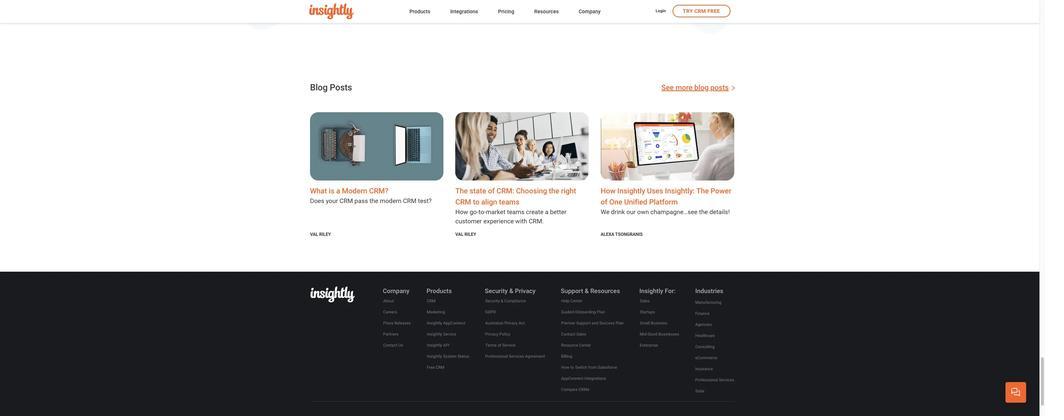 Task type: describe. For each thing, give the bounding box(es) containing it.
help center link
[[561, 297, 583, 306]]

insightly for insightly appconnect
[[427, 321, 442, 326]]

try crm free
[[683, 8, 720, 14]]

posts
[[330, 82, 352, 93]]

choosing
[[516, 187, 547, 195]]

1 vertical spatial support
[[576, 321, 591, 326]]

premier
[[561, 321, 575, 326]]

1 vertical spatial insightly logo image
[[311, 287, 355, 303]]

the inside "how insightly uses insightly: the power of one unified platform we drink our own champagne…see the details!"
[[699, 208, 708, 216]]

professional services agreement
[[485, 354, 545, 359]]

agencies
[[695, 323, 712, 327]]

professional services link
[[695, 377, 735, 385]]

small business
[[640, 321, 668, 326]]

crm left 'test?'
[[403, 197, 417, 205]]

contact us
[[383, 343, 403, 348]]

mid-sized businesses link
[[640, 331, 680, 339]]

of inside terms of service link
[[498, 343, 502, 348]]

solar link
[[695, 388, 705, 396]]

0 vertical spatial resources
[[534, 8, 559, 14]]

services for professional services agreement
[[509, 354, 524, 359]]

we
[[601, 208, 610, 216]]

small business link
[[640, 320, 668, 328]]

professional for professional services
[[695, 378, 718, 383]]

integrations inside appconnect integrations link
[[585, 377, 606, 381]]

contact us link
[[383, 342, 404, 350]]

free inside button
[[708, 8, 720, 14]]

0 horizontal spatial company
[[383, 287, 410, 295]]

sized
[[648, 332, 658, 337]]

consulting link
[[695, 343, 715, 351]]

billing link
[[561, 353, 573, 361]]

compare crms link
[[561, 386, 590, 394]]

healthcare link
[[695, 332, 716, 340]]

your
[[326, 197, 338, 205]]

crm up marketing
[[427, 299, 436, 304]]

1 vertical spatial insightly logo link
[[311, 287, 355, 304]]

industries link
[[695, 287, 724, 295]]

security for security & privacy
[[485, 287, 508, 295]]

ecommerce
[[695, 356, 718, 361]]

terms of service
[[485, 343, 516, 348]]

with
[[516, 218, 527, 225]]

try crm free link
[[673, 5, 731, 17]]

gdpr
[[485, 310, 496, 315]]

security for security & compliance
[[485, 299, 500, 304]]

the state of crm: choosing the right crm to align teams link
[[456, 187, 576, 207]]

the inside the state of crm: choosing the right crm to align teams how go-to-market teams create a better customer experience with crm.
[[549, 187, 559, 195]]

how to switch from salesforce link
[[561, 364, 618, 372]]

login
[[656, 9, 666, 13]]

agencies link
[[695, 321, 713, 329]]

val riley for what is a modern crm?
[[310, 232, 331, 237]]

how inside the state of crm: choosing the right crm to align teams how go-to-market teams create a better customer experience with crm.
[[456, 208, 468, 216]]

how insightly uses insightly: the power of one unified platform we drink our own champagne…see the details!
[[601, 187, 732, 216]]

riley for pass
[[319, 232, 331, 237]]

how for insightly
[[601, 187, 616, 195]]

insightly for insightly system status
[[427, 354, 442, 359]]

a inside what is a modern crm? does your crm pass the modern crm test?
[[336, 187, 340, 195]]

services for professional services
[[719, 378, 735, 383]]

small
[[640, 321, 650, 326]]

insightly for insightly service
[[427, 332, 442, 337]]

1 vertical spatial plan
[[616, 321, 624, 326]]

australian
[[485, 321, 504, 326]]

partners link
[[383, 331, 399, 339]]

crm link
[[427, 297, 436, 306]]

sales link
[[640, 297, 650, 306]]

more
[[676, 83, 693, 92]]

crm inside button
[[695, 8, 706, 14]]

1 vertical spatial appconnect
[[561, 377, 584, 381]]

contact for contact us
[[383, 343, 398, 348]]

insightly api
[[427, 343, 450, 348]]

privacy policy
[[485, 332, 510, 337]]

val riley for the state of crm: choosing the right crm to align teams
[[456, 232, 476, 237]]

try crm free button
[[673, 5, 731, 17]]

2 vertical spatial privacy
[[485, 332, 499, 337]]

insightly system status link
[[427, 353, 470, 361]]

insightly api link
[[427, 342, 450, 350]]

0 horizontal spatial appconnect
[[443, 321, 466, 326]]

integrations link
[[450, 7, 478, 17]]

support & resources
[[561, 287, 620, 295]]

alexa tsongranis
[[601, 232, 643, 237]]

crm inside the state of crm: choosing the right crm to align teams how go-to-market teams create a better customer experience with crm.
[[456, 198, 471, 207]]

ecommerce link
[[695, 354, 718, 363]]

go-
[[470, 208, 479, 216]]

1 vertical spatial service
[[503, 343, 516, 348]]

0 vertical spatial insightly logo link
[[309, 3, 398, 19]]

val for what is a modern crm?
[[310, 232, 318, 237]]

australian privacy act
[[485, 321, 525, 326]]

0 horizontal spatial integrations
[[450, 8, 478, 14]]

company link
[[579, 7, 601, 17]]

what is a modern crm? link
[[310, 187, 389, 195]]

& for privacy
[[510, 287, 514, 295]]

insightly appconnect link
[[427, 320, 466, 328]]

how insightly uses insightly: the power of one unified platform link
[[601, 187, 732, 207]]

align teams ebook feature insightly blog image
[[456, 112, 589, 181]]

mid-sized businesses
[[640, 332, 679, 337]]

guided
[[561, 310, 574, 315]]

how for to
[[561, 365, 570, 370]]

better
[[550, 208, 567, 216]]

a inside the state of crm: choosing the right crm to align teams how go-to-market teams create a better customer experience with crm.
[[545, 208, 549, 216]]

unified
[[624, 198, 648, 207]]

press releases
[[383, 321, 411, 326]]

0 horizontal spatial service
[[443, 332, 456, 337]]

val for the state of crm: choosing the right crm to align teams
[[456, 232, 464, 237]]

business
[[651, 321, 668, 326]]

center for help center
[[571, 299, 583, 304]]

insurance
[[695, 367, 713, 372]]

right
[[561, 187, 576, 195]]

of inside the state of crm: choosing the right crm to align teams how go-to-market teams create a better customer experience with crm.
[[488, 187, 495, 195]]

gdpr link
[[485, 309, 496, 317]]

experience
[[484, 218, 514, 225]]

switch
[[575, 365, 587, 370]]

enterprise
[[640, 343, 658, 348]]

of inside "how insightly uses insightly: the power of one unified platform we drink our own champagne…see the details!"
[[601, 198, 608, 207]]

align
[[481, 198, 497, 207]]

system
[[443, 354, 457, 359]]



Task type: locate. For each thing, give the bounding box(es) containing it.
0 horizontal spatial &
[[501, 299, 503, 304]]

contact sales
[[561, 332, 586, 337]]

2 vertical spatial the
[[699, 208, 708, 216]]

contact left us
[[383, 343, 398, 348]]

1 horizontal spatial services
[[719, 378, 735, 383]]

appconnect integrations
[[561, 377, 606, 381]]

0 vertical spatial a
[[336, 187, 340, 195]]

privacy up compliance
[[515, 287, 536, 295]]

1 vertical spatial of
[[601, 198, 608, 207]]

val riley down does
[[310, 232, 331, 237]]

teams up with
[[507, 208, 525, 216]]

one
[[609, 198, 623, 207]]

1 vertical spatial security
[[485, 299, 500, 304]]

market
[[486, 208, 506, 216]]

1 the from the left
[[456, 187, 468, 195]]

see more blog posts
[[662, 83, 729, 92]]

2 horizontal spatial the
[[699, 208, 708, 216]]

press releases link
[[383, 320, 411, 328]]

blog
[[310, 82, 328, 93]]

plan
[[597, 310, 605, 315], [616, 321, 624, 326]]

& left compliance
[[501, 299, 503, 304]]

2 vertical spatial how
[[561, 365, 570, 370]]

1 horizontal spatial a
[[545, 208, 549, 216]]

0 vertical spatial privacy
[[515, 287, 536, 295]]

insightly left the api
[[427, 343, 442, 348]]

onboarding
[[575, 310, 596, 315]]

1 horizontal spatial of
[[498, 343, 502, 348]]

what
[[310, 187, 327, 195]]

1 horizontal spatial plan
[[616, 321, 624, 326]]

power
[[711, 187, 732, 195]]

0 horizontal spatial the
[[370, 197, 378, 205]]

security & compliance link
[[485, 297, 526, 306]]

1 horizontal spatial the
[[549, 187, 559, 195]]

1 vertical spatial professional
[[695, 378, 718, 383]]

status
[[458, 354, 469, 359]]

service down policy
[[503, 343, 516, 348]]

crm down insightly system status link
[[436, 365, 445, 370]]

1 horizontal spatial the
[[697, 187, 709, 195]]

professional
[[485, 354, 508, 359], [695, 378, 718, 383]]

integrations
[[450, 8, 478, 14], [585, 377, 606, 381]]

0 horizontal spatial free
[[427, 365, 435, 370]]

free right try
[[708, 8, 720, 14]]

help center
[[561, 299, 583, 304]]

to up go-
[[473, 198, 480, 207]]

manufacturing link
[[695, 299, 722, 307]]

&
[[510, 287, 514, 295], [585, 287, 589, 295], [501, 299, 503, 304]]

0 horizontal spatial professional
[[485, 354, 508, 359]]

0 vertical spatial how
[[601, 187, 616, 195]]

0 vertical spatial services
[[509, 354, 524, 359]]

1 horizontal spatial how
[[561, 365, 570, 370]]

the inside the state of crm: choosing the right crm to align teams how go-to-market teams create a better customer experience with crm.
[[456, 187, 468, 195]]

1 vertical spatial teams
[[507, 208, 525, 216]]

plan right success
[[616, 321, 624, 326]]

2 val from the left
[[456, 232, 464, 237]]

a left better
[[545, 208, 549, 216]]

insightly service
[[427, 332, 456, 337]]

1 horizontal spatial service
[[503, 343, 516, 348]]

platform
[[649, 198, 678, 207]]

the state of crm: choosing the right crm to align teams how go-to-market teams create a better customer experience with crm.
[[456, 187, 576, 225]]

what is a modern crm? does your crm pass the modern crm test?
[[310, 187, 432, 205]]

0 vertical spatial free
[[708, 8, 720, 14]]

0 horizontal spatial plan
[[597, 310, 605, 315]]

how inside "how insightly uses insightly: the power of one unified platform we drink our own champagne…see the details!"
[[601, 187, 616, 195]]

sales up resource center at the bottom
[[577, 332, 586, 337]]

0 horizontal spatial val riley
[[310, 232, 331, 237]]

1 horizontal spatial free
[[708, 8, 720, 14]]

0 vertical spatial teams
[[499, 198, 520, 207]]

professional down insurance link
[[695, 378, 718, 383]]

center for resource center
[[579, 343, 591, 348]]

about
[[383, 299, 394, 304]]

sales inside sales link
[[640, 299, 650, 304]]

security up gdpr
[[485, 299, 500, 304]]

security & compliance
[[485, 299, 526, 304]]

0 vertical spatial to
[[473, 198, 480, 207]]

1 vertical spatial sales
[[577, 332, 586, 337]]

1 vertical spatial services
[[719, 378, 735, 383]]

products link
[[410, 7, 430, 17]]

the left power
[[697, 187, 709, 195]]

2 vertical spatial of
[[498, 343, 502, 348]]

1 horizontal spatial appconnect
[[561, 377, 584, 381]]

uses
[[647, 187, 663, 195]]

resource center
[[561, 343, 591, 348]]

1 vertical spatial contact
[[383, 343, 398, 348]]

2 riley from the left
[[465, 232, 476, 237]]

appconnect up the compare
[[561, 377, 584, 381]]

0 vertical spatial plan
[[597, 310, 605, 315]]

0 horizontal spatial resources
[[534, 8, 559, 14]]

2 horizontal spatial &
[[585, 287, 589, 295]]

how up customer
[[456, 208, 468, 216]]

center
[[571, 299, 583, 304], [579, 343, 591, 348]]

center right "resource"
[[579, 343, 591, 348]]

0 vertical spatial sales
[[640, 299, 650, 304]]

riley down your
[[319, 232, 331, 237]]

0 vertical spatial integrations
[[450, 8, 478, 14]]

support up help center
[[561, 287, 583, 295]]

0 horizontal spatial services
[[509, 354, 524, 359]]

contact
[[561, 332, 576, 337], [383, 343, 398, 348]]

0 horizontal spatial val
[[310, 232, 318, 237]]

insightly for insightly api
[[427, 343, 442, 348]]

crm up go-
[[456, 198, 471, 207]]

1 vertical spatial the
[[370, 197, 378, 205]]

0 horizontal spatial of
[[488, 187, 495, 195]]

1 vertical spatial to
[[571, 365, 574, 370]]

0 horizontal spatial a
[[336, 187, 340, 195]]

1 horizontal spatial resources
[[591, 287, 620, 295]]

center right help
[[571, 299, 583, 304]]

teams
[[499, 198, 520, 207], [507, 208, 525, 216]]

support down guided onboarding plan link
[[576, 321, 591, 326]]

0 vertical spatial of
[[488, 187, 495, 195]]

1 val riley from the left
[[310, 232, 331, 237]]

consulting
[[695, 345, 715, 350]]

1 horizontal spatial to
[[571, 365, 574, 370]]

act
[[519, 321, 525, 326]]

0 vertical spatial service
[[443, 332, 456, 337]]

the left details!
[[699, 208, 708, 216]]

0 horizontal spatial sales
[[577, 332, 586, 337]]

0 vertical spatial security
[[485, 287, 508, 295]]

1 vertical spatial integrations
[[585, 377, 606, 381]]

privacy up terms
[[485, 332, 499, 337]]

of right terms
[[498, 343, 502, 348]]

sales inside contact sales link
[[577, 332, 586, 337]]

val riley down customer
[[456, 232, 476, 237]]

see more blog posts link
[[662, 83, 735, 92]]

free crm link
[[427, 364, 445, 372]]

insightly logo image
[[309, 3, 354, 19], [311, 287, 355, 303]]

0 horizontal spatial riley
[[319, 232, 331, 237]]

terms of service link
[[485, 342, 516, 350]]

the left right
[[549, 187, 559, 195]]

insightly:
[[665, 187, 695, 195]]

0 horizontal spatial the
[[456, 187, 468, 195]]

1 vertical spatial company
[[383, 287, 410, 295]]

company
[[579, 8, 601, 14], [383, 287, 410, 295]]

0 vertical spatial company
[[579, 8, 601, 14]]

val down customer
[[456, 232, 464, 237]]

1 horizontal spatial val riley
[[456, 232, 476, 237]]

salesforce
[[598, 365, 617, 370]]

drink
[[611, 208, 625, 216]]

1 vertical spatial center
[[579, 343, 591, 348]]

0 horizontal spatial how
[[456, 208, 468, 216]]

0 vertical spatial appconnect
[[443, 321, 466, 326]]

1 horizontal spatial &
[[510, 287, 514, 295]]

a right is
[[336, 187, 340, 195]]

terms
[[485, 343, 497, 348]]

2 val riley from the left
[[456, 232, 476, 237]]

insightly logo link
[[309, 3, 398, 19], [311, 287, 355, 304]]

state
[[470, 187, 486, 195]]

free down insightly system status link
[[427, 365, 435, 370]]

the left the state
[[456, 187, 468, 195]]

api
[[443, 343, 450, 348]]

typewriter and laptop together. image
[[310, 112, 444, 181]]

1 vertical spatial resources
[[591, 287, 620, 295]]

how down billing link
[[561, 365, 570, 370]]

0 horizontal spatial to
[[473, 198, 480, 207]]

how inside how to switch from salesforce link
[[561, 365, 570, 370]]

professional down terms of service link
[[485, 354, 508, 359]]

1 vertical spatial products
[[427, 287, 452, 295]]

1 horizontal spatial contact
[[561, 332, 576, 337]]

0 horizontal spatial contact
[[383, 343, 398, 348]]

1 val from the left
[[310, 232, 318, 237]]

australian privacy act link
[[485, 320, 525, 328]]

finance link
[[695, 310, 710, 318]]

privacy
[[515, 287, 536, 295], [505, 321, 518, 326], [485, 332, 499, 337]]

insightly up unified
[[618, 187, 645, 195]]

& for resources
[[585, 287, 589, 295]]

teams down crm:
[[499, 198, 520, 207]]

of up we
[[601, 198, 608, 207]]

insightly up free crm
[[427, 354, 442, 359]]

1 vertical spatial privacy
[[505, 321, 518, 326]]

1 horizontal spatial company
[[579, 8, 601, 14]]

1 vertical spatial a
[[545, 208, 549, 216]]

insightly appconnect
[[427, 321, 466, 326]]

careers
[[383, 310, 397, 315]]

posts
[[711, 83, 729, 92]]

resources link
[[534, 7, 559, 17]]

service down insightly appconnect link
[[443, 332, 456, 337]]

guided onboarding plan
[[561, 310, 605, 315]]

success
[[600, 321, 615, 326]]

finance
[[695, 312, 710, 316]]

professional services agreement link
[[485, 353, 546, 361]]

to
[[473, 198, 480, 207], [571, 365, 574, 370]]

startups link
[[640, 309, 656, 317]]

how up one
[[601, 187, 616, 195]]

partners
[[383, 332, 399, 337]]

1 horizontal spatial integrations
[[585, 377, 606, 381]]

insightly service link
[[427, 331, 457, 339]]

privacy left act
[[505, 321, 518, 326]]

& up compliance
[[510, 287, 514, 295]]

details!
[[710, 208, 730, 216]]

insightly down marketing link
[[427, 321, 442, 326]]

to left switch
[[571, 365, 574, 370]]

contact sales link
[[561, 331, 587, 339]]

0 vertical spatial support
[[561, 287, 583, 295]]

insightly inside "how insightly uses insightly: the power of one unified platform we drink our own champagne…see the details!"
[[618, 187, 645, 195]]

businesses
[[659, 332, 679, 337]]

0 vertical spatial the
[[549, 187, 559, 195]]

0 vertical spatial insightly logo image
[[309, 3, 354, 19]]

& for compliance
[[501, 299, 503, 304]]

1 horizontal spatial sales
[[640, 299, 650, 304]]

help
[[561, 299, 570, 304]]

the down crm?
[[370, 197, 378, 205]]

1 vertical spatial how
[[456, 208, 468, 216]]

champagne…see
[[651, 208, 698, 216]]

the inside what is a modern crm? does your crm pass the modern crm test?
[[370, 197, 378, 205]]

to inside the state of crm: choosing the right crm to align teams how go-to-market teams create a better customer experience with crm.
[[473, 198, 480, 207]]

professional inside professional services link
[[695, 378, 718, 383]]

privacy policy link
[[485, 331, 511, 339]]

for:
[[665, 287, 676, 295]]

crm.
[[529, 218, 544, 225]]

1 horizontal spatial professional
[[695, 378, 718, 383]]

& up onboarding
[[585, 287, 589, 295]]

premier support and success plan
[[561, 321, 624, 326]]

sales up startups
[[640, 299, 650, 304]]

0 vertical spatial professional
[[485, 354, 508, 359]]

services
[[509, 354, 524, 359], [719, 378, 735, 383]]

from
[[588, 365, 597, 370]]

2 the from the left
[[697, 187, 709, 195]]

security up security & compliance
[[485, 287, 508, 295]]

the
[[456, 187, 468, 195], [697, 187, 709, 195]]

plan up and
[[597, 310, 605, 315]]

startups
[[640, 310, 655, 315]]

insightly for:
[[640, 287, 676, 295]]

marketing
[[427, 310, 445, 315]]

contact for contact sales
[[561, 332, 576, 337]]

industries
[[695, 287, 724, 295]]

insightly up sales link
[[640, 287, 663, 295]]

free
[[708, 8, 720, 14], [427, 365, 435, 370]]

professional for professional services agreement
[[485, 354, 508, 359]]

riley for to
[[465, 232, 476, 237]]

0 vertical spatial products
[[410, 8, 430, 14]]

appconnect integrations link
[[561, 375, 607, 383]]

insightly
[[618, 187, 645, 195], [640, 287, 663, 295], [427, 321, 442, 326], [427, 332, 442, 337], [427, 343, 442, 348], [427, 354, 442, 359]]

1 horizontal spatial val
[[456, 232, 464, 237]]

of up align
[[488, 187, 495, 195]]

pricing
[[498, 8, 515, 14]]

crm right try
[[695, 8, 706, 14]]

2 horizontal spatial of
[[601, 198, 608, 207]]

contact down premier
[[561, 332, 576, 337]]

appconnect up insightly service
[[443, 321, 466, 326]]

1 vertical spatial free
[[427, 365, 435, 370]]

insightly up insightly api
[[427, 332, 442, 337]]

val down does
[[310, 232, 318, 237]]

riley down customer
[[465, 232, 476, 237]]

riley
[[319, 232, 331, 237], [465, 232, 476, 237]]

us
[[399, 343, 403, 348]]

insightly for insightly for:
[[640, 287, 663, 295]]

insightly system status
[[427, 354, 469, 359]]

view of user of insightly crm. image
[[601, 112, 734, 181]]

crm down what is a modern crm? link
[[340, 197, 353, 205]]

1 horizontal spatial riley
[[465, 232, 476, 237]]

1 riley from the left
[[319, 232, 331, 237]]

0 vertical spatial contact
[[561, 332, 576, 337]]

0 vertical spatial center
[[571, 299, 583, 304]]

security inside 'link'
[[485, 299, 500, 304]]

& inside 'link'
[[501, 299, 503, 304]]

the inside "how insightly uses insightly: the power of one unified platform we drink our own champagne…see the details!"
[[697, 187, 709, 195]]

our
[[627, 208, 636, 216]]

crm
[[695, 8, 706, 14], [340, 197, 353, 205], [403, 197, 417, 205], [456, 198, 471, 207], [427, 299, 436, 304], [436, 365, 445, 370]]

professional inside "professional services agreement" link
[[485, 354, 508, 359]]

2 horizontal spatial how
[[601, 187, 616, 195]]

compare crms
[[561, 388, 590, 392]]



Task type: vqa. For each thing, say whether or not it's contained in the screenshot.
of to the bottom
yes



